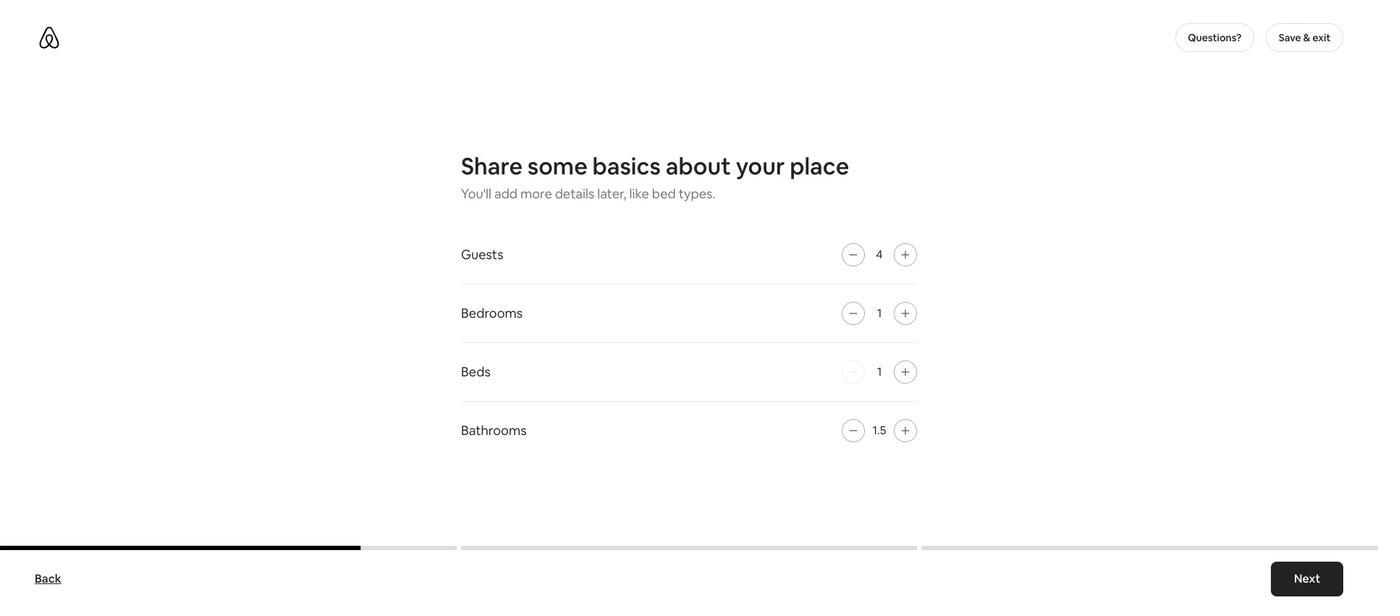 Task type: vqa. For each thing, say whether or not it's contained in the screenshot.
Save
yes



Task type: describe. For each thing, give the bounding box(es) containing it.
details
[[555, 185, 595, 202]]

next button
[[1271, 562, 1344, 597]]

save & exit
[[1279, 31, 1331, 44]]

4
[[876, 247, 883, 262]]

questions? button
[[1176, 23, 1255, 52]]

types.
[[679, 185, 716, 202]]

about
[[666, 151, 731, 181]]

you'll
[[461, 185, 492, 202]]

add
[[495, 185, 518, 202]]

1 for beds
[[877, 364, 882, 379]]

save
[[1279, 31, 1302, 44]]

place
[[790, 151, 850, 181]]

next
[[1295, 571, 1321, 587]]

back button
[[28, 565, 69, 594]]



Task type: locate. For each thing, give the bounding box(es) containing it.
exit
[[1313, 31, 1331, 44]]

1 vertical spatial 1
[[877, 364, 882, 379]]

basics
[[593, 151, 661, 181]]

later,
[[598, 185, 627, 202]]

bathrooms
[[461, 422, 527, 438]]

share
[[461, 151, 523, 181]]

some
[[528, 151, 588, 181]]

bed
[[652, 185, 676, 202]]

share some basics about your place you'll add more details later, like bed types.
[[461, 151, 850, 202]]

0 vertical spatial 1
[[877, 305, 882, 320]]

questions?
[[1188, 31, 1242, 44]]

&
[[1304, 31, 1311, 44]]

bedrooms
[[461, 304, 523, 321]]

back
[[35, 571, 61, 587]]

more
[[521, 185, 552, 202]]

like
[[630, 185, 649, 202]]

1 1 from the top
[[877, 305, 882, 320]]

1 down 4
[[877, 305, 882, 320]]

save & exit button
[[1267, 23, 1344, 52]]

1 up 1.5 at bottom right
[[877, 364, 882, 379]]

1.5
[[873, 423, 887, 438]]

2 1 from the top
[[877, 364, 882, 379]]

1
[[877, 305, 882, 320], [877, 364, 882, 379]]

your
[[736, 151, 785, 181]]

1 for bedrooms
[[877, 305, 882, 320]]

guests
[[461, 246, 504, 262]]

beds
[[461, 363, 491, 380]]



